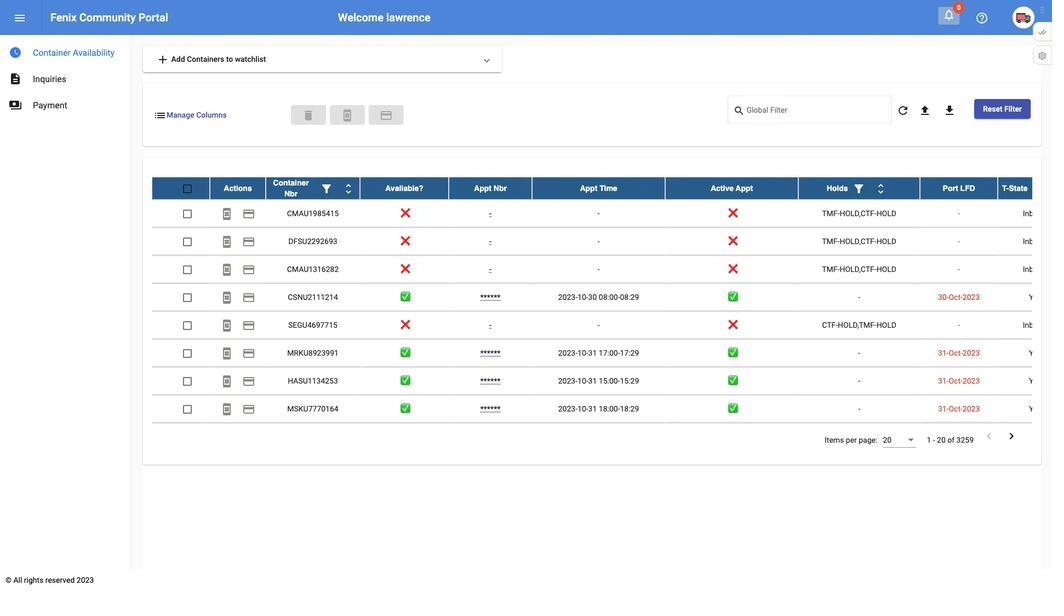 Task type: vqa. For each thing, say whether or not it's contained in the screenshot.
3rd - link from the top
yes



Task type: locate. For each thing, give the bounding box(es) containing it.
3 appt from the left
[[736, 184, 753, 193]]

filter_alt button for t-state
[[1028, 177, 1050, 199]]

2023- left 30
[[558, 293, 578, 302]]

holds
[[827, 184, 848, 193]]

payment button for dfsu2292693
[[238, 231, 260, 252]]

book_online button for dfsu2292693
[[216, 231, 238, 252]]

2 ****** link from the top
[[480, 349, 501, 358]]

2023- left 17:00-
[[558, 349, 578, 358]]

3 yard from the top
[[1029, 377, 1045, 386]]

2 unfold_more button from the left
[[870, 177, 892, 199]]

1 31-oct-2023 from the top
[[938, 349, 980, 358]]

port
[[943, 184, 958, 193]]

© all rights reserved 2023
[[5, 576, 94, 585]]

0 horizontal spatial appt
[[474, 184, 492, 193]]

book_online button for segu4697715
[[216, 314, 238, 336]]

container up 'cmau1985415' at the left top
[[273, 178, 309, 187]]

filter
[[1005, 104, 1022, 113]]

2 appt from the left
[[580, 184, 598, 193]]

1 unfold_more button from the left
[[338, 177, 360, 199]]

2023-10-31 15:00-15:29
[[558, 377, 639, 386]]

6 cell from the left
[[532, 423, 665, 451]]

1 horizontal spatial nbr
[[494, 184, 507, 193]]

filter_alt right state
[[1032, 182, 1045, 195]]

2023- for 2023-10-31 15:00-15:29
[[558, 377, 578, 386]]

port lfd
[[943, 184, 975, 193]]

no color image containing list
[[153, 109, 167, 122]]

2 vertical spatial tmf-hold,ctf-hold
[[822, 265, 897, 274]]

2023 for 18:29
[[963, 405, 980, 414]]

10- left 15:00-
[[578, 377, 588, 386]]

payment button for cmau1985415
[[238, 203, 260, 224]]

2 tmf-hold,ctf-hold from the top
[[822, 237, 897, 246]]

no color image containing notifications_none
[[943, 8, 956, 21]]

0 vertical spatial tmf-
[[822, 209, 840, 218]]

oct- for 15:29
[[949, 377, 963, 386]]

ctf-
[[822, 321, 838, 330]]

1 horizontal spatial filter_alt
[[853, 182, 866, 195]]

0 vertical spatial 31-
[[938, 349, 949, 358]]

tmf-
[[822, 209, 840, 218], [822, 237, 840, 246], [822, 265, 840, 274]]

2 vertical spatial 31-oct-2023
[[938, 405, 980, 414]]

container nbr
[[273, 178, 309, 198]]

file_download button
[[939, 99, 961, 121]]

3259
[[957, 436, 974, 445]]

- link
[[489, 209, 492, 218], [489, 237, 492, 246], [489, 265, 492, 274], [489, 321, 492, 330]]

1 vertical spatial 31-oct-2023
[[938, 377, 980, 386]]

book_online for csnu2111214
[[220, 291, 233, 304]]

payment for csnu2111214
[[242, 291, 255, 304]]

container inside column header
[[273, 178, 309, 187]]

4 hold from the top
[[877, 321, 897, 330]]

2 vertical spatial hold,ctf-
[[840, 265, 877, 274]]

2 - link from the top
[[489, 237, 492, 246]]

unfold_more button right 'holds filter_alt'
[[870, 177, 892, 199]]

2023 for 15:29
[[963, 377, 980, 386]]

0 vertical spatial hold,ctf-
[[840, 209, 877, 218]]

3 hold from the top
[[877, 265, 897, 274]]

31-
[[938, 349, 949, 358], [938, 377, 949, 386], [938, 405, 949, 414]]

book_online for mrku8923991
[[220, 347, 233, 360]]

4 yard from the top
[[1029, 405, 1045, 414]]

filter_alt button
[[316, 177, 338, 199], [848, 177, 870, 199], [1028, 177, 1050, 199]]

row containing filter_alt
[[152, 177, 1052, 200]]

no color image containing description
[[9, 72, 22, 86]]

watch_later
[[9, 46, 22, 59]]

filter_alt right holds
[[853, 182, 866, 195]]

no color image containing menu
[[13, 11, 26, 25]]

page:
[[859, 436, 878, 445]]

tmf- for cmau1985415
[[822, 209, 840, 218]]

1 appt from the left
[[474, 184, 492, 193]]

port lfd column header
[[920, 177, 998, 199]]

31 left '18:00-'
[[588, 405, 597, 414]]

3 tmf- from the top
[[822, 265, 840, 274]]

payment for cmau1985415
[[242, 207, 255, 221]]

2 ****** from the top
[[480, 349, 501, 358]]

2023- for 2023-10-31 17:00-17:29
[[558, 349, 578, 358]]

unfold_more button
[[338, 177, 360, 199], [870, 177, 892, 199]]

cell
[[152, 423, 210, 451], [210, 423, 266, 451], [266, 423, 360, 451], [360, 423, 449, 451], [449, 423, 532, 451], [532, 423, 665, 451], [665, 423, 799, 451], [799, 423, 920, 451], [920, 423, 998, 451], [998, 423, 1052, 451]]

3 hold,ctf- from the top
[[840, 265, 877, 274]]

0 horizontal spatial 20
[[883, 436, 892, 445]]

state
[[1009, 184, 1028, 193]]

hold
[[877, 209, 897, 218], [877, 237, 897, 246], [877, 265, 897, 274], [877, 321, 897, 330]]

- link for segu4697715
[[489, 321, 492, 330]]

3 cell from the left
[[266, 423, 360, 451]]

0 vertical spatial 31
[[588, 349, 597, 358]]

no color image containing file_upload
[[919, 104, 932, 117]]

yard
[[1029, 293, 1045, 302], [1029, 349, 1045, 358], [1029, 377, 1045, 386], [1029, 405, 1045, 414]]

hold,ctf- for cmau1985415
[[840, 209, 877, 218]]

2 vertical spatial tmf-
[[822, 265, 840, 274]]

3 filter_alt from the left
[[1032, 182, 1045, 195]]

0 horizontal spatial filter_alt button
[[316, 177, 338, 199]]

hold for cmau1316282
[[877, 265, 897, 274]]

1 31 from the top
[[588, 349, 597, 358]]

no color image
[[943, 8, 956, 21], [13, 11, 26, 25], [976, 11, 989, 25], [9, 46, 22, 59], [156, 53, 169, 66], [9, 72, 22, 86], [897, 104, 910, 117], [943, 104, 956, 117], [153, 109, 167, 122], [341, 109, 354, 122], [320, 182, 333, 195], [342, 182, 355, 195], [853, 182, 866, 195], [875, 182, 888, 195], [242, 207, 255, 221], [220, 291, 233, 304], [220, 319, 233, 332], [242, 319, 255, 332], [220, 375, 233, 388], [1005, 430, 1018, 443]]

1 vertical spatial container
[[273, 178, 309, 187]]

30-
[[938, 293, 949, 302]]

no color image containing navigate_next
[[1005, 430, 1018, 443]]

filter_alt up 'cmau1985415' at the left top
[[320, 182, 333, 195]]

2 inbound from the top
[[1023, 237, 1051, 246]]

3 filter_alt button from the left
[[1028, 177, 1050, 199]]

1 horizontal spatial column header
[[799, 177, 920, 199]]

9 cell from the left
[[920, 423, 998, 451]]

filter_alt button for holds
[[848, 177, 870, 199]]

2 tmf- from the top
[[822, 237, 840, 246]]

portal
[[139, 11, 168, 24]]

tmf- for cmau1316282
[[822, 265, 840, 274]]

no color image containing file_download
[[943, 104, 956, 117]]

2023-
[[558, 293, 578, 302], [558, 349, 578, 358], [558, 377, 578, 386], [558, 405, 578, 414]]

0 horizontal spatial unfold_more button
[[338, 177, 360, 199]]

menu
[[13, 11, 26, 25]]

3 tmf-hold,ctf-hold from the top
[[822, 265, 897, 274]]

nbr for container nbr
[[284, 189, 298, 198]]

payment button for msku7770164
[[238, 398, 260, 420]]

3 31-oct-2023 from the top
[[938, 405, 980, 414]]

description
[[9, 72, 22, 86]]

1 horizontal spatial unfold_more
[[875, 182, 888, 195]]

0 vertical spatial 31-oct-2023
[[938, 349, 980, 358]]

2 row from the top
[[152, 200, 1052, 228]]

4 10- from the top
[[578, 405, 588, 414]]

2 31- from the top
[[938, 377, 949, 386]]

1 filter_alt button from the left
[[316, 177, 338, 199]]

1 horizontal spatial filter_alt button
[[848, 177, 870, 199]]

segu4697715
[[288, 321, 338, 330]]

no color image
[[9, 99, 22, 112], [919, 104, 932, 117], [734, 104, 747, 118], [380, 109, 393, 122], [1032, 182, 1045, 195], [220, 207, 233, 221], [220, 235, 233, 248], [242, 235, 255, 248], [220, 263, 233, 276], [242, 263, 255, 276], [242, 291, 255, 304], [220, 347, 233, 360], [242, 347, 255, 360], [242, 375, 255, 388], [220, 403, 233, 416], [242, 403, 255, 416], [983, 430, 996, 443]]

1 horizontal spatial unfold_more button
[[870, 177, 892, 199]]

2 20 from the left
[[937, 436, 946, 445]]

book_online button for cmau1985415
[[216, 203, 238, 224]]

notifications_none
[[943, 8, 956, 21]]

1 vertical spatial 31-
[[938, 377, 949, 386]]

2023- for 2023-10-30 08:00-08:29
[[558, 293, 578, 302]]

active
[[711, 184, 734, 193]]

4 ****** link from the top
[[480, 405, 501, 414]]

10- for 17:00-
[[578, 349, 588, 358]]

4 2023- from the top
[[558, 405, 578, 414]]

1 horizontal spatial container
[[273, 178, 309, 187]]

no color image containing navigate_before
[[983, 430, 996, 443]]

list manage columns
[[153, 109, 227, 122]]

add
[[156, 53, 169, 66]]

book_online for segu4697715
[[220, 319, 233, 332]]

add add containers to watchlist
[[156, 53, 266, 66]]

payment button for segu4697715
[[238, 314, 260, 336]]

inquiries
[[33, 74, 66, 84]]

column header
[[266, 177, 360, 199], [799, 177, 920, 199]]

2 10- from the top
[[578, 349, 588, 358]]

0 horizontal spatial unfold_more
[[342, 182, 355, 195]]

1 unfold_more from the left
[[342, 182, 355, 195]]

appt for appt nbr
[[474, 184, 492, 193]]

appt time
[[580, 184, 617, 193]]

1 hold,ctf- from the top
[[840, 209, 877, 218]]

unfold_more button up 'cmau1985415' at the left top
[[338, 177, 360, 199]]

2 31 from the top
[[588, 377, 597, 386]]

2023- left '18:00-'
[[558, 405, 578, 414]]

book_online button for cmau1316282
[[216, 258, 238, 280]]

nbr inside container nbr
[[284, 189, 298, 198]]

unfold_more button for container nbr
[[338, 177, 360, 199]]

0 horizontal spatial container
[[33, 47, 71, 58]]

appt inside column header
[[474, 184, 492, 193]]

delete button
[[291, 105, 326, 125]]

tmf-hold,ctf-hold
[[822, 209, 897, 218], [822, 237, 897, 246], [822, 265, 897, 274]]

csnu2111214
[[288, 293, 338, 302]]

1 oct- from the top
[[949, 293, 963, 302]]

unfold_more for holds
[[875, 182, 888, 195]]

payment
[[380, 109, 393, 122], [242, 207, 255, 221], [242, 235, 255, 248], [242, 263, 255, 276], [242, 291, 255, 304], [242, 319, 255, 332], [242, 347, 255, 360], [242, 375, 255, 388], [242, 403, 255, 416]]

1 vertical spatial hold,ctf-
[[840, 237, 877, 246]]

0 horizontal spatial filter_alt
[[320, 182, 333, 195]]

****** for 2023-10-31 17:00-17:29
[[480, 349, 501, 358]]

book_online for dfsu2292693
[[220, 235, 233, 248]]

3 2023- from the top
[[558, 377, 578, 386]]

****** for 2023-10-30 08:00-08:29
[[480, 293, 501, 302]]

2023- left 15:00-
[[558, 377, 578, 386]]

notifications_none button
[[938, 7, 960, 25]]

grid
[[152, 177, 1052, 451]]

inbound for cmau1316282
[[1023, 265, 1051, 274]]

1 tmf- from the top
[[822, 209, 840, 218]]

no color image inside help_outline popup button
[[976, 11, 989, 25]]

active appt column header
[[665, 177, 799, 199]]

delete image
[[302, 109, 315, 122]]

1 column header from the left
[[266, 177, 360, 199]]

payment button for hasu1134253
[[238, 370, 260, 392]]

2 hold from the top
[[877, 237, 897, 246]]

1 tmf-hold,ctf-hold from the top
[[822, 209, 897, 218]]

3 ****** from the top
[[480, 377, 501, 386]]

3 oct- from the top
[[949, 377, 963, 386]]

2 horizontal spatial appt
[[736, 184, 753, 193]]

payment for msku7770164
[[242, 403, 255, 416]]

1 horizontal spatial 20
[[937, 436, 946, 445]]

1 vertical spatial tmf-
[[822, 237, 840, 246]]

1 horizontal spatial appt
[[580, 184, 598, 193]]

payment for segu4697715
[[242, 319, 255, 332]]

0 vertical spatial container
[[33, 47, 71, 58]]

1 hold from the top
[[877, 209, 897, 218]]

1 2023- from the top
[[558, 293, 578, 302]]

oct- for 08:29
[[949, 293, 963, 302]]

row
[[152, 177, 1052, 200], [152, 200, 1052, 228], [152, 228, 1052, 256], [152, 256, 1052, 284], [152, 284, 1052, 312], [152, 312, 1052, 340], [152, 340, 1052, 368], [152, 368, 1052, 395], [152, 395, 1052, 423], [152, 423, 1052, 451]]

no color image containing payments
[[9, 99, 22, 112]]

1 10- from the top
[[578, 293, 588, 302]]

8 row from the top
[[152, 368, 1052, 395]]

2 yard from the top
[[1029, 349, 1045, 358]]

10- left '18:00-'
[[578, 405, 588, 414]]

1 ****** from the top
[[480, 293, 501, 302]]

31-oct-2023
[[938, 349, 980, 358], [938, 377, 980, 386], [938, 405, 980, 414]]

20 left of on the bottom right of page
[[937, 436, 946, 445]]

2 horizontal spatial filter_alt
[[1032, 182, 1045, 195]]

hold,ctf-
[[840, 209, 877, 218], [840, 237, 877, 246], [840, 265, 877, 274]]

no color image containing help_outline
[[976, 11, 989, 25]]

container up the inquiries
[[33, 47, 71, 58]]

******
[[480, 293, 501, 302], [480, 349, 501, 358], [480, 377, 501, 386], [480, 405, 501, 414]]

nbr inside column header
[[494, 184, 507, 193]]

2 oct- from the top
[[949, 349, 963, 358]]

2 hold,ctf- from the top
[[840, 237, 877, 246]]

of
[[948, 436, 955, 445]]

2 horizontal spatial filter_alt button
[[1028, 177, 1050, 199]]

****** link for 2023-10-30 08:00-08:29
[[480, 293, 501, 302]]

watchlist
[[235, 55, 266, 64]]

appt
[[474, 184, 492, 193], [580, 184, 598, 193], [736, 184, 753, 193]]

search
[[734, 105, 745, 116]]

2 vertical spatial 31
[[588, 405, 597, 414]]

2 vertical spatial 31-
[[938, 405, 949, 414]]

columns
[[196, 111, 227, 120]]

1 31- from the top
[[938, 349, 949, 358]]

- link for cmau1985415
[[489, 209, 492, 218]]

4 - link from the top
[[489, 321, 492, 330]]

8 cell from the left
[[799, 423, 920, 451]]

3 31 from the top
[[588, 405, 597, 414]]

4 ****** from the top
[[480, 405, 501, 414]]

filter_alt
[[320, 182, 333, 195], [853, 182, 866, 195], [1032, 182, 1045, 195]]

5 row from the top
[[152, 284, 1052, 312]]

0 vertical spatial tmf-hold,ctf-hold
[[822, 209, 897, 218]]

3 row from the top
[[152, 228, 1052, 256]]

20
[[883, 436, 892, 445], [937, 436, 946, 445]]

1 vertical spatial tmf-hold,ctf-hold
[[822, 237, 897, 246]]

2023-10-30 08:00-08:29
[[558, 293, 639, 302]]

30-oct-2023
[[938, 293, 980, 302]]

31 left 17:00-
[[588, 349, 597, 358]]

book_online
[[341, 109, 354, 122], [220, 207, 233, 221], [220, 235, 233, 248], [220, 263, 233, 276], [220, 291, 233, 304], [220, 319, 233, 332], [220, 347, 233, 360], [220, 375, 233, 388], [220, 403, 233, 416]]

rights
[[24, 576, 43, 585]]

nbr for appt nbr
[[494, 184, 507, 193]]

1 row from the top
[[152, 177, 1052, 200]]

0 horizontal spatial nbr
[[284, 189, 298, 198]]

10- left 17:00-
[[578, 349, 588, 358]]

navigation
[[0, 35, 132, 118]]

fenix community portal
[[50, 11, 168, 24]]

31- for 2023-10-31 17:00-17:29
[[938, 349, 949, 358]]

navigate_next
[[1005, 430, 1018, 443]]

2 31-oct-2023 from the top
[[938, 377, 980, 386]]

2 filter_alt button from the left
[[848, 177, 870, 199]]

book_online button for csnu2111214
[[216, 286, 238, 308]]

****** link
[[480, 293, 501, 302], [480, 349, 501, 358], [480, 377, 501, 386], [480, 405, 501, 414]]

7 row from the top
[[152, 340, 1052, 368]]

container inside navigation
[[33, 47, 71, 58]]

4 oct- from the top
[[949, 405, 963, 414]]

3 ****** link from the top
[[480, 377, 501, 386]]

4 inbound from the top
[[1023, 321, 1051, 330]]

mrku8923991
[[287, 349, 339, 358]]

payments
[[9, 99, 22, 112]]

2 2023- from the top
[[558, 349, 578, 358]]

container
[[33, 47, 71, 58], [273, 178, 309, 187]]

10- for 08:00-
[[578, 293, 588, 302]]

1 - link from the top
[[489, 209, 492, 218]]

1 ****** link from the top
[[480, 293, 501, 302]]

1 vertical spatial 31
[[588, 377, 597, 386]]

tmf-hold,ctf-hold for dfsu2292693
[[822, 237, 897, 246]]

payment for hasu1134253
[[242, 375, 255, 388]]

3 10- from the top
[[578, 377, 588, 386]]

31- for 2023-10-31 15:00-15:29
[[938, 377, 949, 386]]

oct-
[[949, 293, 963, 302], [949, 349, 963, 358], [949, 377, 963, 386], [949, 405, 963, 414]]

book_online for msku7770164
[[220, 403, 233, 416]]

items per page:
[[825, 436, 878, 445]]

3 inbound from the top
[[1023, 265, 1051, 274]]

10- left 08:00-
[[578, 293, 588, 302]]

3 - link from the top
[[489, 265, 492, 274]]

no color image containing search
[[734, 104, 747, 118]]

available? column header
[[360, 177, 449, 199]]

-
[[489, 209, 492, 218], [598, 209, 600, 218], [958, 209, 960, 218], [489, 237, 492, 246], [598, 237, 600, 246], [958, 237, 960, 246], [489, 265, 492, 274], [598, 265, 600, 274], [958, 265, 960, 274], [858, 293, 861, 302], [489, 321, 492, 330], [598, 321, 600, 330], [958, 321, 960, 330], [858, 349, 861, 358], [858, 377, 861, 386], [858, 405, 861, 414], [933, 436, 935, 445]]

no color image inside the file_upload button
[[919, 104, 932, 117]]

no color image containing refresh
[[897, 104, 910, 117]]

3 31- from the top
[[938, 405, 949, 414]]

31 left 15:00-
[[588, 377, 597, 386]]

1 yard from the top
[[1029, 293, 1045, 302]]

no color image containing filter_alt
[[1032, 182, 1045, 195]]

31 for 15:00-
[[588, 377, 597, 386]]

yard for 2023-10-30 08:00-08:29
[[1029, 293, 1045, 302]]

msku7770164
[[287, 405, 339, 414]]

10- for 18:00-
[[578, 405, 588, 414]]

payment button for mrku8923991
[[238, 342, 260, 364]]

payment button for cmau1316282
[[238, 258, 260, 280]]

cmau1316282
[[287, 265, 339, 274]]

0 horizontal spatial column header
[[266, 177, 360, 199]]

31
[[588, 349, 597, 358], [588, 377, 597, 386], [588, 405, 597, 414]]

1 20 from the left
[[883, 436, 892, 445]]

payment button
[[369, 105, 404, 125], [238, 203, 260, 224], [238, 231, 260, 252], [238, 258, 260, 280], [238, 286, 260, 308], [238, 314, 260, 336], [238, 342, 260, 364], [238, 370, 260, 392], [238, 398, 260, 420]]

10-
[[578, 293, 588, 302], [578, 349, 588, 358], [578, 377, 588, 386], [578, 405, 588, 414]]

1 inbound from the top
[[1023, 209, 1051, 218]]

appt inside column header
[[580, 184, 598, 193]]

20 right "page:"
[[883, 436, 892, 445]]

book_online for hasu1134253
[[220, 375, 233, 388]]

2 unfold_more from the left
[[875, 182, 888, 195]]

1 - 20 of 3259
[[927, 436, 974, 445]]

2 filter_alt from the left
[[853, 182, 866, 195]]

- link for cmau1316282
[[489, 265, 492, 274]]



Task type: describe. For each thing, give the bounding box(es) containing it.
file_upload
[[919, 104, 932, 117]]

2023-10-31 18:00-18:29
[[558, 405, 639, 414]]

containers
[[187, 55, 224, 64]]

tmf-hold,ctf-hold for cmau1985415
[[822, 209, 897, 218]]

list
[[153, 109, 167, 122]]

community
[[79, 11, 136, 24]]

inbound for dfsu2292693
[[1023, 237, 1051, 246]]

2023 for 17:29
[[963, 349, 980, 358]]

per
[[846, 436, 857, 445]]

payment
[[33, 100, 67, 110]]

appt nbr
[[474, 184, 507, 193]]

****** for 2023-10-31 18:00-18:29
[[480, 405, 501, 414]]

cmau1985415
[[287, 209, 339, 218]]

appt nbr column header
[[449, 177, 532, 199]]

31-oct-2023 for 18:29
[[938, 405, 980, 414]]

hold,tmf-
[[838, 321, 877, 330]]

no color image inside "navigate_before" button
[[983, 430, 996, 443]]

- link for dfsu2292693
[[489, 237, 492, 246]]

yard for 2023-10-31 18:00-18:29
[[1029, 405, 1045, 414]]

welcome
[[338, 11, 384, 24]]

4 row from the top
[[152, 256, 1052, 284]]

no color image inside the refresh button
[[897, 104, 910, 117]]

refresh button
[[892, 99, 914, 121]]

****** link for 2023-10-31 18:00-18:29
[[480, 405, 501, 414]]

container for availability
[[33, 47, 71, 58]]

6 row from the top
[[152, 312, 1052, 340]]

15:00-
[[599, 377, 620, 386]]

31-oct-2023 for 15:29
[[938, 377, 980, 386]]

appt for appt time
[[580, 184, 598, 193]]

items
[[825, 436, 844, 445]]

1 cell from the left
[[152, 423, 210, 451]]

2023-10-31 17:00-17:29
[[558, 349, 639, 358]]

10- for 15:00-
[[578, 377, 588, 386]]

18:00-
[[599, 405, 620, 414]]

no color image inside filter_alt column header
[[1032, 182, 1045, 195]]

2023- for 2023-10-31 18:00-18:29
[[558, 405, 578, 414]]

t-state filter_alt
[[1002, 182, 1045, 195]]

30
[[588, 293, 597, 302]]

tmf- for dfsu2292693
[[822, 237, 840, 246]]

payment for mrku8923991
[[242, 347, 255, 360]]

refresh
[[897, 104, 910, 117]]

hold,ctf- for cmau1316282
[[840, 265, 877, 274]]

book_online button for hasu1134253
[[216, 370, 238, 392]]

31 for 18:00-
[[588, 405, 597, 414]]

©
[[5, 576, 12, 585]]

unfold_more for container nbr
[[342, 182, 355, 195]]

no color image inside navigate_next button
[[1005, 430, 1018, 443]]

to
[[226, 55, 233, 64]]

1
[[927, 436, 931, 445]]

2 column header from the left
[[799, 177, 920, 199]]

no color image inside "notifications_none" popup button
[[943, 8, 956, 21]]

reset filter
[[983, 104, 1022, 113]]

hold for segu4697715
[[877, 321, 897, 330]]

no color image containing watch_later
[[9, 46, 22, 59]]

tmf-hold,ctf-hold for cmau1316282
[[822, 265, 897, 274]]

oct- for 18:29
[[949, 405, 963, 414]]

container availability
[[33, 47, 115, 58]]

fenix
[[50, 11, 77, 24]]

1 filter_alt from the left
[[320, 182, 333, 195]]

dfsu2292693
[[288, 237, 337, 246]]

5 cell from the left
[[449, 423, 532, 451]]

payment for cmau1316282
[[242, 263, 255, 276]]

15:29
[[620, 377, 639, 386]]

2 cell from the left
[[210, 423, 266, 451]]

31-oct-2023 for 17:29
[[938, 349, 980, 358]]

filter_alt button for container nbr
[[316, 177, 338, 199]]

menu button
[[9, 7, 31, 29]]

2023 for 08:29
[[963, 293, 980, 302]]

18:29
[[620, 405, 639, 414]]

reset filter button
[[974, 99, 1031, 119]]

08:29
[[620, 293, 639, 302]]

hold for cmau1985415
[[877, 209, 897, 218]]

book_online for cmau1316282
[[220, 263, 233, 276]]

t-
[[1002, 184, 1009, 193]]

holds filter_alt
[[827, 182, 866, 195]]

add
[[171, 55, 185, 64]]

book_online button for msku7770164
[[216, 398, 238, 420]]

navigate_next button
[[1002, 429, 1022, 446]]

****** link for 2023-10-31 15:00-15:29
[[480, 377, 501, 386]]

7 cell from the left
[[665, 423, 799, 451]]

book_online for cmau1985415
[[220, 207, 233, 221]]

oct- for 17:29
[[949, 349, 963, 358]]

10 row from the top
[[152, 423, 1052, 451]]

9 row from the top
[[152, 395, 1052, 423]]

hold,ctf- for dfsu2292693
[[840, 237, 877, 246]]

actions column header
[[210, 177, 266, 199]]

hold for dfsu2292693
[[877, 237, 897, 246]]

payment button for csnu2111214
[[238, 286, 260, 308]]

grid containing filter_alt
[[152, 177, 1052, 451]]

lawrence
[[386, 11, 431, 24]]

help_outline button
[[971, 7, 993, 29]]

yard for 2023-10-31 15:00-15:29
[[1029, 377, 1045, 386]]

no color image inside menu button
[[13, 11, 26, 25]]

appt time column header
[[532, 177, 665, 199]]

4 cell from the left
[[360, 423, 449, 451]]

welcome lawrence
[[338, 11, 431, 24]]

31- for 2023-10-31 18:00-18:29
[[938, 405, 949, 414]]

inbound for cmau1985415
[[1023, 209, 1051, 218]]

available?
[[385, 184, 424, 193]]

****** for 2023-10-31 15:00-15:29
[[480, 377, 501, 386]]

actions
[[224, 184, 252, 193]]

appt inside 'column header'
[[736, 184, 753, 193]]

file_upload button
[[914, 99, 936, 121]]

file_download
[[943, 104, 956, 117]]

navigation containing watch_later
[[0, 35, 132, 118]]

unfold_more button for holds
[[870, 177, 892, 199]]

manage
[[167, 111, 194, 120]]

10 cell from the left
[[998, 423, 1052, 451]]

availability
[[73, 47, 115, 58]]

Global Watchlist Filter field
[[747, 108, 887, 116]]

payment for dfsu2292693
[[242, 235, 255, 248]]

17:00-
[[599, 349, 620, 358]]

book_online button for mrku8923991
[[216, 342, 238, 364]]

navigate_before
[[983, 430, 996, 443]]

ctf-hold,tmf-hold
[[822, 321, 897, 330]]

reset
[[983, 104, 1003, 113]]

reserved
[[45, 576, 75, 585]]

hasu1134253
[[288, 377, 338, 386]]

no color image containing add
[[156, 53, 169, 66]]

navigate_before button
[[979, 429, 999, 446]]

inbound for segu4697715
[[1023, 321, 1051, 330]]

active appt
[[711, 184, 753, 193]]

all
[[13, 576, 22, 585]]

delete
[[302, 109, 315, 122]]

31 for 17:00-
[[588, 349, 597, 358]]

filter_alt column header
[[998, 177, 1052, 199]]

17:29
[[620, 349, 639, 358]]

no color image inside file_download button
[[943, 104, 956, 117]]

****** link for 2023-10-31 17:00-17:29
[[480, 349, 501, 358]]

08:00-
[[599, 293, 620, 302]]

yard for 2023-10-31 17:00-17:29
[[1029, 349, 1045, 358]]

lfd
[[960, 184, 975, 193]]

help_outline
[[976, 11, 989, 25]]



